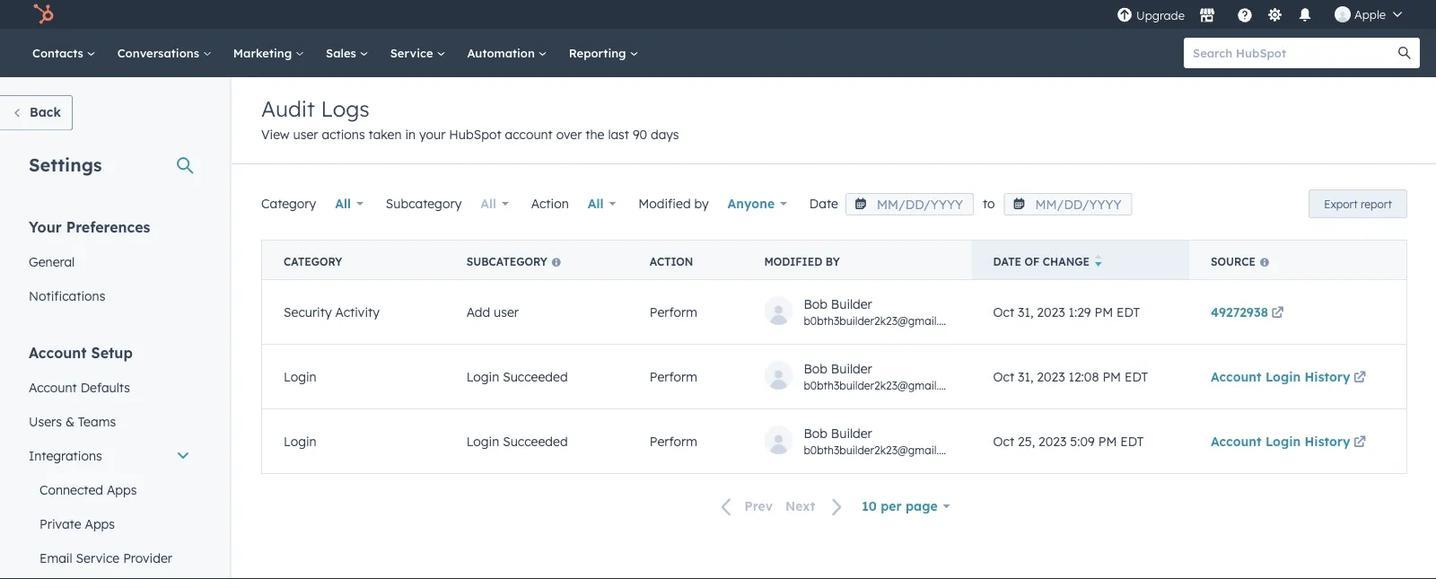 Task type: vqa. For each thing, say whether or not it's contained in the screenshot.
the left The All
yes



Task type: describe. For each thing, give the bounding box(es) containing it.
90
[[633, 127, 647, 142]]

edt for oct 31, 2023 1:29 pm edt
[[1117, 304, 1140, 320]]

users & teams link
[[18, 404, 201, 439]]

users & teams
[[29, 413, 116, 429]]

10 per page button
[[854, 488, 958, 524]]

b0bth3builder2k23@gmail.com for oct 25, 2023 5:09 pm edt
[[804, 443, 961, 456]]

your
[[419, 127, 446, 142]]

account login history for oct 25, 2023 5:09 pm edt
[[1211, 433, 1351, 449]]

security
[[284, 304, 332, 320]]

1:29
[[1069, 304, 1091, 320]]

all for category
[[335, 196, 351, 211]]

days
[[651, 127, 679, 142]]

security activity
[[284, 304, 380, 320]]

25,
[[1018, 433, 1035, 449]]

connected apps link
[[18, 473, 201, 507]]

31, for oct 31, 2023 12:08 pm edt
[[1018, 369, 1034, 384]]

menu containing apple
[[1115, 0, 1415, 29]]

last
[[608, 127, 629, 142]]

history for oct 25, 2023 5:09 pm edt
[[1305, 433, 1351, 449]]

0 horizontal spatial modified
[[639, 196, 691, 211]]

settings link
[[1264, 5, 1287, 24]]

login succeeded for oct 25, 2023 5:09 pm edt
[[467, 433, 568, 449]]

pm for 5:09
[[1099, 433, 1117, 449]]

pm for 1:29
[[1095, 304, 1113, 320]]

settings
[[29, 153, 102, 176]]

logs
[[321, 95, 370, 122]]

account for account defaults link
[[29, 379, 77, 395]]

1 vertical spatial user
[[494, 304, 519, 320]]

link opens in a new window image for oct 25, 2023 5:09 pm edt
[[1354, 437, 1366, 449]]

bob builder b0bth3builder2k23@gmail.com for oct 31, 2023 12:08 pm edt
[[804, 360, 961, 392]]

49272938
[[1211, 304, 1269, 320]]

prev
[[745, 498, 773, 514]]

marketing link
[[222, 29, 315, 77]]

hubspot
[[449, 127, 502, 142]]

defaults
[[81, 379, 130, 395]]

1 vertical spatial subcategory
[[467, 255, 547, 268]]

source
[[1211, 255, 1256, 268]]

your preferences
[[29, 218, 150, 236]]

per
[[881, 498, 902, 514]]

builder for oct 31, 2023 12:08 pm edt
[[831, 360, 873, 376]]

link opens in a new window image for oct 31, 2023 12:08 pm edt
[[1354, 372, 1366, 384]]

general
[[29, 254, 75, 269]]

contacts
[[32, 45, 87, 60]]

hubspot image
[[32, 4, 54, 25]]

all for action
[[588, 196, 604, 211]]

date for date of change
[[994, 255, 1022, 268]]

account
[[505, 127, 553, 142]]

private apps link
[[18, 507, 201, 541]]

over
[[556, 127, 582, 142]]

connected apps
[[40, 482, 137, 497]]

&
[[65, 413, 74, 429]]

bob for oct 31, 2023 1:29 pm edt
[[804, 296, 828, 311]]

notifications link
[[18, 279, 201, 313]]

private apps
[[40, 516, 115, 532]]

1 vertical spatial by
[[826, 255, 840, 268]]

2 mm/dd/yyyy text field from the left
[[1004, 193, 1133, 215]]

sales link
[[315, 29, 379, 77]]

0 vertical spatial category
[[261, 196, 316, 211]]

setup
[[91, 343, 133, 361]]

apps for connected apps
[[107, 482, 137, 497]]

all button for action
[[576, 186, 628, 222]]

2023 for 5:09
[[1039, 433, 1067, 449]]

report
[[1361, 197, 1393, 211]]

bob for oct 31, 2023 12:08 pm edt
[[804, 360, 828, 376]]

integrations
[[29, 448, 102, 463]]

notifications image
[[1297, 8, 1313, 24]]

service inside email service provider link
[[76, 550, 120, 566]]

next
[[786, 498, 815, 514]]

back
[[30, 104, 61, 120]]

in
[[405, 127, 416, 142]]

help button
[[1230, 0, 1261, 29]]

0 vertical spatial by
[[694, 196, 709, 211]]

10
[[862, 498, 877, 514]]

bob builder image
[[1335, 6, 1351, 22]]

private
[[40, 516, 81, 532]]

2023 for 12:08
[[1037, 369, 1065, 384]]

1 vertical spatial action
[[650, 255, 693, 268]]

the
[[586, 127, 605, 142]]

12:08
[[1069, 369, 1099, 384]]

apple
[[1355, 7, 1386, 22]]

audit logs view user actions taken in your hubspot account over the last 90 days
[[261, 95, 679, 142]]

1 mm/dd/yyyy text field from the left
[[846, 193, 974, 215]]

builder for oct 31, 2023 1:29 pm edt
[[831, 296, 873, 311]]

account defaults
[[29, 379, 130, 395]]

help image
[[1237, 8, 1253, 24]]

email service provider link
[[18, 541, 201, 575]]

10 per page
[[862, 498, 938, 514]]

conversations link
[[107, 29, 222, 77]]

perform for oct 31, 2023 1:29 pm edt
[[650, 304, 698, 320]]

back link
[[0, 95, 73, 131]]

settings image
[[1267, 8, 1283, 24]]

to
[[983, 196, 995, 211]]

search button
[[1390, 38, 1420, 68]]

date of change button
[[972, 240, 1190, 280]]

add
[[467, 304, 490, 320]]

date of change
[[994, 255, 1090, 268]]

service inside service link
[[390, 45, 437, 60]]

link opens in a new window image for oct 25, 2023 5:09 pm edt
[[1354, 437, 1366, 449]]

edt for oct 25, 2023 5:09 pm edt
[[1121, 433, 1144, 449]]

export report
[[1324, 197, 1393, 211]]

general link
[[18, 245, 201, 279]]

page
[[906, 498, 938, 514]]

reporting
[[569, 45, 630, 60]]

teams
[[78, 413, 116, 429]]

automation
[[467, 45, 538, 60]]

account defaults link
[[18, 370, 201, 404]]

all button for category
[[323, 186, 375, 222]]



Task type: locate. For each thing, give the bounding box(es) containing it.
provider
[[123, 550, 172, 566]]

oct for oct 31, 2023 1:29 pm edt
[[994, 304, 1015, 320]]

b0bth3builder2k23@gmail.com for oct 31, 2023 1:29 pm edt
[[804, 314, 961, 327]]

automation link
[[456, 29, 558, 77]]

preferences
[[66, 218, 150, 236]]

0 horizontal spatial link opens in a new window image
[[1272, 307, 1284, 320]]

apps inside "link"
[[85, 516, 115, 532]]

1 vertical spatial b0bth3builder2k23@gmail.com
[[804, 378, 961, 392]]

view
[[261, 127, 290, 142]]

login succeeded
[[467, 369, 568, 384], [467, 433, 568, 449]]

menu
[[1115, 0, 1415, 29]]

user right view
[[293, 127, 318, 142]]

2 vertical spatial pm
[[1099, 433, 1117, 449]]

0 vertical spatial bob builder b0bth3builder2k23@gmail.com
[[804, 296, 961, 327]]

audit
[[261, 95, 315, 122]]

1 history from the top
[[1305, 369, 1351, 384]]

2 horizontal spatial all button
[[576, 186, 628, 222]]

0 vertical spatial link opens in a new window image
[[1272, 307, 1284, 320]]

0 horizontal spatial action
[[531, 196, 569, 211]]

date inside button
[[994, 255, 1022, 268]]

user inside audit logs view user actions taken in your hubspot account over the last 90 days
[[293, 127, 318, 142]]

3 oct from the top
[[994, 433, 1015, 449]]

0 vertical spatial service
[[390, 45, 437, 60]]

2 all from the left
[[481, 196, 497, 211]]

2 login succeeded from the top
[[467, 433, 568, 449]]

taken
[[369, 127, 402, 142]]

1 oct from the top
[[994, 304, 1015, 320]]

category down view
[[261, 196, 316, 211]]

change
[[1043, 255, 1090, 268]]

oct for oct 25, 2023 5:09 pm edt
[[994, 433, 1015, 449]]

all down hubspot
[[481, 196, 497, 211]]

0 horizontal spatial date
[[810, 196, 839, 211]]

3 perform from the top
[[650, 433, 698, 449]]

0 vertical spatial pm
[[1095, 304, 1113, 320]]

pm for 12:08
[[1103, 369, 1122, 384]]

notifications button
[[1290, 0, 1321, 29]]

2023 right 25,
[[1039, 433, 1067, 449]]

0 vertical spatial edt
[[1117, 304, 1140, 320]]

account login history link for oct 31, 2023 12:08 pm edt
[[1211, 369, 1370, 384]]

1 account login history link from the top
[[1211, 369, 1370, 384]]

1 vertical spatial account login history link
[[1211, 433, 1370, 449]]

31, left 12:08
[[1018, 369, 1034, 384]]

link opens in a new window image
[[1272, 307, 1284, 320], [1354, 437, 1366, 449]]

0 vertical spatial b0bth3builder2k23@gmail.com
[[804, 314, 961, 327]]

succeeded
[[503, 369, 568, 384], [503, 433, 568, 449]]

link opens in a new window image inside 49272938 "link"
[[1272, 307, 1284, 320]]

5:09
[[1071, 433, 1095, 449]]

descending sort. press to sort ascending. element
[[1095, 254, 1102, 269]]

2 vertical spatial 2023
[[1039, 433, 1067, 449]]

edt right 1:29
[[1117, 304, 1140, 320]]

2 31, from the top
[[1018, 369, 1034, 384]]

0 vertical spatial login succeeded
[[467, 369, 568, 384]]

0 vertical spatial action
[[531, 196, 569, 211]]

apps down integrations button
[[107, 482, 137, 497]]

1 vertical spatial date
[[994, 255, 1022, 268]]

3 builder from the top
[[831, 425, 873, 441]]

0 vertical spatial 2023
[[1037, 304, 1065, 320]]

2 perform from the top
[[650, 369, 698, 384]]

0 horizontal spatial service
[[76, 550, 120, 566]]

3 all from the left
[[588, 196, 604, 211]]

anyone
[[728, 196, 775, 211]]

subcategory down your
[[386, 196, 462, 211]]

1 vertical spatial 2023
[[1037, 369, 1065, 384]]

1 vertical spatial service
[[76, 550, 120, 566]]

link opens in a new window image inside 49272938 "link"
[[1272, 307, 1284, 320]]

3 bob builder b0bth3builder2k23@gmail.com from the top
[[804, 425, 961, 456]]

0 vertical spatial date
[[810, 196, 839, 211]]

user right add
[[494, 304, 519, 320]]

0 horizontal spatial by
[[694, 196, 709, 211]]

1 horizontal spatial action
[[650, 255, 693, 268]]

mm/dd/yyyy text field up date of change button
[[1004, 193, 1133, 215]]

upgrade image
[[1117, 8, 1133, 24]]

2 account login history from the top
[[1211, 433, 1351, 449]]

1 horizontal spatial all
[[481, 196, 497, 211]]

MM/DD/YYYY text field
[[846, 193, 974, 215], [1004, 193, 1133, 215]]

link opens in a new window image for oct 31, 2023 1:29 pm edt
[[1272, 307, 1284, 320]]

edt right 5:09
[[1121, 433, 1144, 449]]

0 vertical spatial account login history
[[1211, 369, 1351, 384]]

apps for private apps
[[85, 516, 115, 532]]

pagination navigation
[[711, 495, 854, 518]]

1 vertical spatial pm
[[1103, 369, 1122, 384]]

49272938 link
[[1211, 304, 1288, 320]]

subcategory up add user
[[467, 255, 547, 268]]

0 vertical spatial history
[[1305, 369, 1351, 384]]

3 all button from the left
[[576, 186, 628, 222]]

date right "anyone" popup button
[[810, 196, 839, 211]]

1 vertical spatial bob builder b0bth3builder2k23@gmail.com
[[804, 360, 961, 392]]

next button
[[779, 495, 854, 518]]

notifications
[[29, 288, 105, 303]]

all
[[335, 196, 351, 211], [481, 196, 497, 211], [588, 196, 604, 211]]

succeeded for oct 25, 2023 5:09 pm edt
[[503, 433, 568, 449]]

oct 25, 2023 5:09 pm edt
[[994, 433, 1144, 449]]

marketplaces image
[[1199, 8, 1216, 24]]

1 vertical spatial account login history
[[1211, 433, 1351, 449]]

oct 31, 2023 12:08 pm edt
[[994, 369, 1148, 384]]

succeeded for oct 31, 2023 12:08 pm edt
[[503, 369, 568, 384]]

31, down of at the top of the page
[[1018, 304, 1034, 320]]

0 vertical spatial modified by
[[639, 196, 709, 211]]

1 horizontal spatial user
[[494, 304, 519, 320]]

1 vertical spatial 31,
[[1018, 369, 1034, 384]]

2 b0bth3builder2k23@gmail.com from the top
[[804, 378, 961, 392]]

1 vertical spatial history
[[1305, 433, 1351, 449]]

0 horizontal spatial user
[[293, 127, 318, 142]]

1 horizontal spatial date
[[994, 255, 1022, 268]]

1 account login history from the top
[[1211, 369, 1351, 384]]

2 oct from the top
[[994, 369, 1015, 384]]

sales
[[326, 45, 360, 60]]

mm/dd/yyyy text field left to
[[846, 193, 974, 215]]

modified by
[[639, 196, 709, 211], [764, 255, 840, 268]]

2 vertical spatial bob
[[804, 425, 828, 441]]

apple button
[[1324, 0, 1413, 29]]

modified down the days
[[639, 196, 691, 211]]

pm
[[1095, 304, 1113, 320], [1103, 369, 1122, 384], [1099, 433, 1117, 449]]

account login history link
[[1211, 369, 1370, 384], [1211, 433, 1370, 449]]

service down private apps "link"
[[76, 550, 120, 566]]

0 vertical spatial oct
[[994, 304, 1015, 320]]

1 all from the left
[[335, 196, 351, 211]]

all button
[[323, 186, 375, 222], [469, 186, 521, 222], [576, 186, 628, 222]]

history
[[1305, 369, 1351, 384], [1305, 433, 1351, 449]]

1 horizontal spatial by
[[826, 255, 840, 268]]

1 horizontal spatial modified by
[[764, 255, 840, 268]]

action
[[531, 196, 569, 211], [650, 255, 693, 268]]

account
[[29, 343, 87, 361], [1211, 369, 1262, 384], [29, 379, 77, 395], [1211, 433, 1262, 449]]

history for oct 31, 2023 12:08 pm edt
[[1305, 369, 1351, 384]]

account login history link for oct 25, 2023 5:09 pm edt
[[1211, 433, 1370, 449]]

0 horizontal spatial subcategory
[[386, 196, 462, 211]]

all for subcategory
[[481, 196, 497, 211]]

activity
[[335, 304, 380, 320]]

prev button
[[711, 495, 779, 518]]

2 succeeded from the top
[[503, 433, 568, 449]]

2 builder from the top
[[831, 360, 873, 376]]

1 vertical spatial builder
[[831, 360, 873, 376]]

account for oct 31, 2023 12:08 pm edt account login history 'link'
[[1211, 369, 1262, 384]]

account login history
[[1211, 369, 1351, 384], [1211, 433, 1351, 449]]

0 horizontal spatial mm/dd/yyyy text field
[[846, 193, 974, 215]]

1 31, from the top
[[1018, 304, 1034, 320]]

3 b0bth3builder2k23@gmail.com from the top
[[804, 443, 961, 456]]

modified
[[639, 196, 691, 211], [764, 255, 823, 268]]

0 vertical spatial perform
[[650, 304, 698, 320]]

2 all button from the left
[[469, 186, 521, 222]]

integrations button
[[18, 439, 201, 473]]

add user
[[467, 304, 519, 320]]

0 horizontal spatial all
[[335, 196, 351, 211]]

users
[[29, 413, 62, 429]]

2 vertical spatial builder
[[831, 425, 873, 441]]

apps up email service provider at the bottom of the page
[[85, 516, 115, 532]]

category up security
[[284, 255, 342, 268]]

account setup
[[29, 343, 133, 361]]

1 vertical spatial link opens in a new window image
[[1354, 437, 1366, 449]]

0 vertical spatial succeeded
[[503, 369, 568, 384]]

your preferences element
[[18, 217, 201, 313]]

oct left 25,
[[994, 433, 1015, 449]]

2 vertical spatial b0bth3builder2k23@gmail.com
[[804, 443, 961, 456]]

bob builder b0bth3builder2k23@gmail.com for oct 31, 2023 1:29 pm edt
[[804, 296, 961, 327]]

1 vertical spatial perform
[[650, 369, 698, 384]]

date
[[810, 196, 839, 211], [994, 255, 1022, 268]]

1 vertical spatial modified
[[764, 255, 823, 268]]

anyone button
[[716, 186, 799, 222]]

pm right 12:08
[[1103, 369, 1122, 384]]

category
[[261, 196, 316, 211], [284, 255, 342, 268]]

account login history for oct 31, 2023 12:08 pm edt
[[1211, 369, 1351, 384]]

reporting link
[[558, 29, 650, 77]]

service
[[390, 45, 437, 60], [76, 550, 120, 566]]

oct 31, 2023 1:29 pm edt
[[994, 304, 1140, 320]]

upgrade
[[1137, 8, 1185, 23]]

1 horizontal spatial subcategory
[[467, 255, 547, 268]]

perform for oct 31, 2023 12:08 pm edt
[[650, 369, 698, 384]]

1 vertical spatial category
[[284, 255, 342, 268]]

account for account login history 'link' for oct 25, 2023 5:09 pm edt
[[1211, 433, 1262, 449]]

marketing
[[233, 45, 295, 60]]

account for account setup element
[[29, 343, 87, 361]]

descending sort. press to sort ascending. image
[[1095, 254, 1102, 267]]

2023 left 12:08
[[1037, 369, 1065, 384]]

modified down "anyone" popup button
[[764, 255, 823, 268]]

all button down the
[[576, 186, 628, 222]]

export
[[1324, 197, 1358, 211]]

Search HubSpot search field
[[1184, 38, 1404, 68]]

1 horizontal spatial all button
[[469, 186, 521, 222]]

3 bob from the top
[[804, 425, 828, 441]]

0 vertical spatial builder
[[831, 296, 873, 311]]

2023 for 1:29
[[1037, 304, 1065, 320]]

actions
[[322, 127, 365, 142]]

1 horizontal spatial service
[[390, 45, 437, 60]]

email service provider
[[40, 550, 172, 566]]

1 horizontal spatial modified
[[764, 255, 823, 268]]

email
[[40, 550, 72, 566]]

1 vertical spatial modified by
[[764, 255, 840, 268]]

account setup element
[[18, 343, 201, 579]]

all button down hubspot
[[469, 186, 521, 222]]

1 bob builder b0bth3builder2k23@gmail.com from the top
[[804, 296, 961, 327]]

1 b0bth3builder2k23@gmail.com from the top
[[804, 314, 961, 327]]

service link
[[379, 29, 456, 77]]

perform for oct 25, 2023 5:09 pm edt
[[650, 433, 698, 449]]

oct for oct 31, 2023 12:08 pm edt
[[994, 369, 1015, 384]]

1 bob from the top
[[804, 296, 828, 311]]

search image
[[1399, 47, 1411, 59]]

1 horizontal spatial mm/dd/yyyy text field
[[1004, 193, 1133, 215]]

1 vertical spatial login succeeded
[[467, 433, 568, 449]]

2 vertical spatial perform
[[650, 433, 698, 449]]

oct down date of change
[[994, 304, 1015, 320]]

1 vertical spatial edt
[[1125, 369, 1148, 384]]

b0bth3builder2k23@gmail.com for oct 31, 2023 12:08 pm edt
[[804, 378, 961, 392]]

1 login succeeded from the top
[[467, 369, 568, 384]]

2 vertical spatial bob builder b0bth3builder2k23@gmail.com
[[804, 425, 961, 456]]

2 bob from the top
[[804, 360, 828, 376]]

1 succeeded from the top
[[503, 369, 568, 384]]

edt
[[1117, 304, 1140, 320], [1125, 369, 1148, 384], [1121, 433, 1144, 449]]

0 vertical spatial account login history link
[[1211, 369, 1370, 384]]

1 perform from the top
[[650, 304, 698, 320]]

0 vertical spatial subcategory
[[386, 196, 462, 211]]

1 builder from the top
[[831, 296, 873, 311]]

date left of at the top of the page
[[994, 255, 1022, 268]]

subcategory
[[386, 196, 462, 211], [467, 255, 547, 268]]

1 vertical spatial oct
[[994, 369, 1015, 384]]

0 horizontal spatial all button
[[323, 186, 375, 222]]

oct left 12:08
[[994, 369, 1015, 384]]

date for date
[[810, 196, 839, 211]]

1 vertical spatial succeeded
[[503, 433, 568, 449]]

2 horizontal spatial all
[[588, 196, 604, 211]]

edt right 12:08
[[1125, 369, 1148, 384]]

2 bob builder b0bth3builder2k23@gmail.com from the top
[[804, 360, 961, 392]]

0 vertical spatial bob
[[804, 296, 828, 311]]

0 vertical spatial modified
[[639, 196, 691, 211]]

pm right 1:29
[[1095, 304, 1113, 320]]

hubspot link
[[22, 4, 67, 25]]

marketplaces button
[[1189, 0, 1226, 29]]

all down the
[[588, 196, 604, 211]]

0 vertical spatial apps
[[107, 482, 137, 497]]

1 vertical spatial apps
[[85, 516, 115, 532]]

modified by down "anyone" popup button
[[764, 255, 840, 268]]

bob
[[804, 296, 828, 311], [804, 360, 828, 376], [804, 425, 828, 441]]

1 horizontal spatial link opens in a new window image
[[1354, 437, 1366, 449]]

all down actions
[[335, 196, 351, 211]]

all button for subcategory
[[469, 186, 521, 222]]

1 all button from the left
[[323, 186, 375, 222]]

builder for oct 25, 2023 5:09 pm edt
[[831, 425, 873, 441]]

0 vertical spatial 31,
[[1018, 304, 1034, 320]]

2 account login history link from the top
[[1211, 433, 1370, 449]]

conversations
[[117, 45, 203, 60]]

2 vertical spatial edt
[[1121, 433, 1144, 449]]

connected
[[40, 482, 103, 497]]

2023 left 1:29
[[1037, 304, 1065, 320]]

user
[[293, 127, 318, 142], [494, 304, 519, 320]]

all button down actions
[[323, 186, 375, 222]]

contacts link
[[22, 29, 107, 77]]

bob builder b0bth3builder2k23@gmail.com for oct 25, 2023 5:09 pm edt
[[804, 425, 961, 456]]

2 history from the top
[[1305, 433, 1351, 449]]

31, for oct 31, 2023 1:29 pm edt
[[1018, 304, 1034, 320]]

2 vertical spatial oct
[[994, 433, 1015, 449]]

export report button
[[1309, 189, 1408, 218]]

0 vertical spatial user
[[293, 127, 318, 142]]

link opens in a new window image
[[1272, 307, 1284, 320], [1354, 372, 1366, 384], [1354, 372, 1366, 384], [1354, 437, 1366, 449]]

link opens in a new window image for oct 31, 2023 1:29 pm edt
[[1272, 307, 1284, 320]]

login succeeded for oct 31, 2023 12:08 pm edt
[[467, 369, 568, 384]]

pm right 5:09
[[1099, 433, 1117, 449]]

of
[[1025, 255, 1040, 268]]

edt for oct 31, 2023 12:08 pm edt
[[1125, 369, 1148, 384]]

1 vertical spatial bob
[[804, 360, 828, 376]]

bob for oct 25, 2023 5:09 pm edt
[[804, 425, 828, 441]]

0 horizontal spatial modified by
[[639, 196, 709, 211]]

modified by down the days
[[639, 196, 709, 211]]

your
[[29, 218, 62, 236]]

service right sales link on the left
[[390, 45, 437, 60]]



